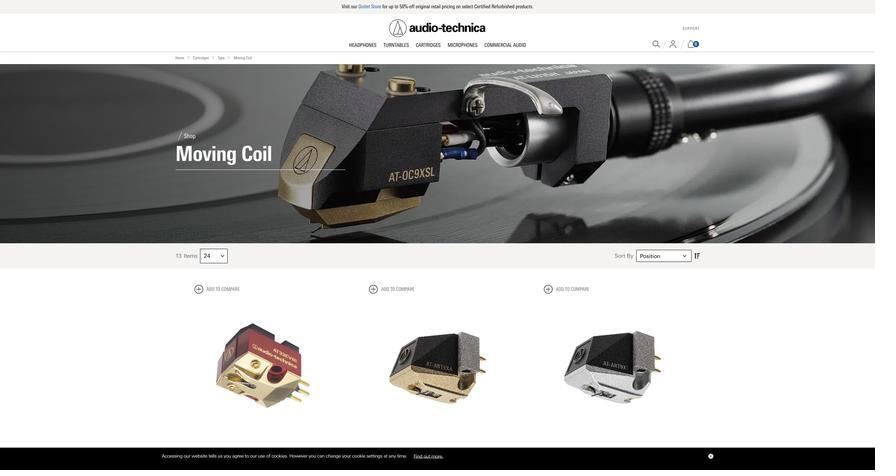 Task type: describe. For each thing, give the bounding box(es) containing it.
to for at33ev 'image' at the left bottom of the page
[[216, 287, 220, 293]]

1 vertical spatial moving coil
[[175, 141, 272, 166]]

agree
[[232, 454, 244, 459]]

type
[[218, 55, 225, 60]]

at
[[384, 454, 388, 459]]

support
[[683, 26, 700, 31]]

use
[[258, 454, 265, 459]]

compare for at33ev 'image' at the left bottom of the page add to compare button
[[221, 287, 240, 293]]

13
[[175, 253, 182, 260]]

us
[[218, 454, 223, 459]]

on
[[456, 3, 461, 10]]

2 you from the left
[[309, 454, 316, 459]]

cookies.
[[272, 454, 288, 459]]

audio
[[513, 42, 526, 48]]

outlet store link
[[359, 3, 381, 10]]

add to compare for at33ev 'image' at the left bottom of the page add to compare button
[[207, 287, 240, 293]]

headphones link
[[346, 42, 380, 49]]

product
[[434, 447, 456, 453]]

to for at art9xi image
[[565, 287, 570, 293]]

time.
[[397, 454, 407, 459]]

add to compare for add to compare button corresponding to at art9xa image
[[381, 287, 415, 293]]

our for visit
[[351, 3, 357, 10]]

items
[[184, 253, 197, 260]]

1 you from the left
[[224, 454, 231, 459]]

can
[[317, 454, 325, 459]]

headphones
[[349, 42, 377, 48]]

however
[[289, 454, 308, 459]]

visit our outlet store for up to 50%-off original retail pricing on select certified refurbished products.
[[342, 3, 534, 10]]

sort
[[615, 253, 626, 260]]

microphones
[[448, 42, 478, 48]]

find out more.
[[414, 454, 443, 459]]

type link
[[218, 55, 225, 61]]

basket image
[[687, 40, 695, 48]]

13 items
[[175, 253, 197, 260]]

at art9xa image
[[369, 299, 506, 436]]

of
[[266, 454, 270, 459]]

retail
[[431, 3, 441, 10]]

out
[[424, 454, 430, 459]]

0
[[695, 42, 697, 47]]

visit
[[342, 3, 350, 10]]

for
[[382, 3, 388, 10]]

0 vertical spatial moving
[[234, 55, 245, 60]]

1 breadcrumbs image from the left
[[187, 56, 191, 59]]

cookie
[[352, 454, 366, 459]]

our for accessing
[[184, 454, 190, 459]]

certified
[[475, 3, 491, 10]]

1 vertical spatial coil
[[242, 141, 272, 166]]

pricing
[[442, 3, 455, 10]]



Task type: locate. For each thing, give the bounding box(es) containing it.
cartridges link down store logo
[[413, 42, 444, 49]]

more.
[[432, 454, 443, 459]]

up
[[389, 3, 394, 10]]

add for at art9xi image
[[556, 287, 564, 293]]

1 horizontal spatial cartridges link
[[413, 42, 444, 49]]

1 add to compare from the left
[[207, 287, 240, 293]]

0 horizontal spatial add
[[207, 287, 215, 293]]

0 link
[[687, 40, 700, 48]]

add to compare for at art9xi image add to compare button
[[556, 287, 590, 293]]

find out more. link
[[409, 451, 449, 462]]

1 vertical spatial cartridges link
[[193, 55, 209, 61]]

cartridges for left "cartridges" link
[[193, 55, 209, 60]]

1 carrat down image from the left
[[221, 255, 224, 258]]

1 vertical spatial moving
[[175, 141, 237, 166]]

0 horizontal spatial you
[[224, 454, 231, 459]]

accessing our website tells us you agree to our use of cookies. however you can change your cookie settings at any time.
[[162, 454, 409, 459]]

accessing
[[162, 454, 183, 459]]

1 add to compare button from the left
[[194, 285, 240, 294]]

carrat down image right items
[[221, 255, 224, 258]]

2 horizontal spatial add to compare
[[556, 287, 590, 293]]

breadcrumbs image right type
[[228, 56, 231, 59]]

refurbished
[[492, 3, 515, 10]]

add for at33ev 'image' at the left bottom of the page
[[207, 287, 215, 293]]

add to compare button for at art9xi image
[[544, 285, 590, 294]]

0 horizontal spatial divider line image
[[175, 132, 184, 141]]

any
[[389, 454, 396, 459]]

add for at art9xa image
[[381, 287, 389, 293]]

moving right type
[[234, 55, 245, 60]]

outlet
[[359, 3, 370, 10]]

to
[[395, 3, 399, 10], [216, 287, 220, 293], [391, 287, 395, 293], [565, 287, 570, 293], [245, 454, 249, 459]]

moving coil image
[[0, 64, 875, 244]]

our
[[351, 3, 357, 10], [184, 454, 190, 459], [250, 454, 257, 459]]

2 horizontal spatial add to compare button
[[544, 285, 590, 294]]

0 horizontal spatial cartridges link
[[193, 55, 209, 61]]

sort by
[[615, 253, 634, 260]]

1 horizontal spatial carrat down image
[[683, 255, 687, 258]]

you
[[224, 454, 231, 459], [309, 454, 316, 459]]

cartridges down store logo
[[416, 42, 441, 48]]

0 horizontal spatial add to compare
[[207, 287, 240, 293]]

compare
[[221, 287, 240, 293], [396, 287, 415, 293], [571, 287, 590, 293]]

moving coil
[[234, 55, 252, 60], [175, 141, 272, 166]]

add
[[207, 287, 215, 293], [381, 287, 389, 293], [556, 287, 564, 293]]

3 add to compare button from the left
[[544, 285, 590, 294]]

at33ev image
[[194, 299, 331, 436]]

breadcrumbs image
[[212, 56, 215, 59]]

view product
[[420, 447, 456, 453]]

view
[[420, 447, 432, 453]]

cartridges link
[[413, 42, 444, 49], [193, 55, 209, 61]]

settings
[[367, 454, 383, 459]]

breadcrumbs image
[[187, 56, 191, 59], [228, 56, 231, 59]]

add to compare
[[207, 287, 240, 293], [381, 287, 415, 293], [556, 287, 590, 293]]

at art9xi image
[[544, 299, 681, 436]]

website
[[192, 454, 207, 459]]

1 add from the left
[[207, 287, 215, 293]]

store
[[371, 3, 381, 10]]

view product link
[[406, 443, 470, 458]]

2 add to compare button from the left
[[369, 285, 415, 294]]

products.
[[516, 3, 534, 10]]

3 compare from the left
[[571, 287, 590, 293]]

add to compare button
[[194, 285, 240, 294], [369, 285, 415, 294], [544, 285, 590, 294]]

1 horizontal spatial add to compare button
[[369, 285, 415, 294]]

0 horizontal spatial add to compare button
[[194, 285, 240, 294]]

0 horizontal spatial carrat down image
[[221, 255, 224, 258]]

2 horizontal spatial add
[[556, 287, 564, 293]]

breadcrumbs image right "home"
[[187, 56, 191, 59]]

set descending direction image
[[694, 252, 700, 261]]

turntables link
[[380, 42, 413, 49]]

find
[[414, 454, 423, 459]]

commercial
[[485, 42, 512, 48]]

cross image
[[709, 456, 712, 458]]

our right visit
[[351, 3, 357, 10]]

1 horizontal spatial divider line image
[[663, 40, 667, 48]]

2 horizontal spatial divider line image
[[681, 40, 685, 48]]

your
[[342, 454, 351, 459]]

3 add to compare from the left
[[556, 287, 590, 293]]

1 horizontal spatial our
[[250, 454, 257, 459]]

compare for at art9xi image add to compare button
[[571, 287, 590, 293]]

2 breadcrumbs image from the left
[[228, 56, 231, 59]]

2 horizontal spatial compare
[[571, 287, 590, 293]]

select
[[462, 3, 473, 10]]

our left website
[[184, 454, 190, 459]]

0 vertical spatial moving coil
[[234, 55, 252, 60]]

store logo image
[[389, 19, 486, 37]]

2 carrat down image from the left
[[683, 255, 687, 258]]

change
[[326, 454, 341, 459]]

our left use at the bottom left
[[250, 454, 257, 459]]

1 compare from the left
[[221, 287, 240, 293]]

1 horizontal spatial cartridges
[[416, 42, 441, 48]]

commercial audio link
[[481, 42, 530, 49]]

original
[[416, 3, 430, 10]]

you right us
[[224, 454, 231, 459]]

compare for add to compare button corresponding to at art9xa image
[[396, 287, 415, 293]]

2 horizontal spatial our
[[351, 3, 357, 10]]

0 horizontal spatial cartridges
[[193, 55, 209, 60]]

off
[[410, 3, 415, 10]]

cartridges
[[416, 42, 441, 48], [193, 55, 209, 60]]

moving
[[234, 55, 245, 60], [175, 141, 237, 166]]

divider line image
[[663, 40, 667, 48], [681, 40, 685, 48], [175, 132, 184, 141]]

support link
[[683, 26, 700, 31]]

magnifying glass image
[[653, 40, 660, 48]]

1 horizontal spatial add to compare
[[381, 287, 415, 293]]

shop
[[184, 133, 196, 140]]

0 vertical spatial coil
[[246, 55, 252, 60]]

add to compare button for at art9xa image
[[369, 285, 415, 294]]

0 vertical spatial cartridges link
[[413, 42, 444, 49]]

1 horizontal spatial add
[[381, 287, 389, 293]]

cartridges left breadcrumbs image
[[193, 55, 209, 60]]

2 compare from the left
[[396, 287, 415, 293]]

0 horizontal spatial compare
[[221, 287, 240, 293]]

you left the can
[[309, 454, 316, 459]]

tells
[[209, 454, 217, 459]]

cartridges for top "cartridges" link
[[416, 42, 441, 48]]

carrat down image left set descending direction image
[[683, 255, 687, 258]]

add to compare button for at33ev 'image' at the left bottom of the page
[[194, 285, 240, 294]]

coil
[[246, 55, 252, 60], [242, 141, 272, 166]]

3 add from the left
[[556, 287, 564, 293]]

cartridges link left breadcrumbs image
[[193, 55, 209, 61]]

to for at art9xa image
[[391, 287, 395, 293]]

carrat down image
[[221, 255, 224, 258], [683, 255, 687, 258]]

moving down 'shop'
[[175, 141, 237, 166]]

1 horizontal spatial you
[[309, 454, 316, 459]]

0 horizontal spatial our
[[184, 454, 190, 459]]

1 horizontal spatial breadcrumbs image
[[228, 56, 231, 59]]

home
[[175, 55, 184, 60]]

0 horizontal spatial breadcrumbs image
[[187, 56, 191, 59]]

2 add from the left
[[381, 287, 389, 293]]

50%-
[[400, 3, 410, 10]]

home link
[[175, 55, 184, 61]]

by
[[627, 253, 634, 260]]

2 add to compare from the left
[[381, 287, 415, 293]]

1 vertical spatial cartridges
[[193, 55, 209, 60]]

microphones link
[[444, 42, 481, 49]]

commercial audio
[[485, 42, 526, 48]]

turntables
[[384, 42, 409, 48]]

1 horizontal spatial compare
[[396, 287, 415, 293]]

0 vertical spatial cartridges
[[416, 42, 441, 48]]



Task type: vqa. For each thing, say whether or not it's contained in the screenshot.
topmost MOVING
yes



